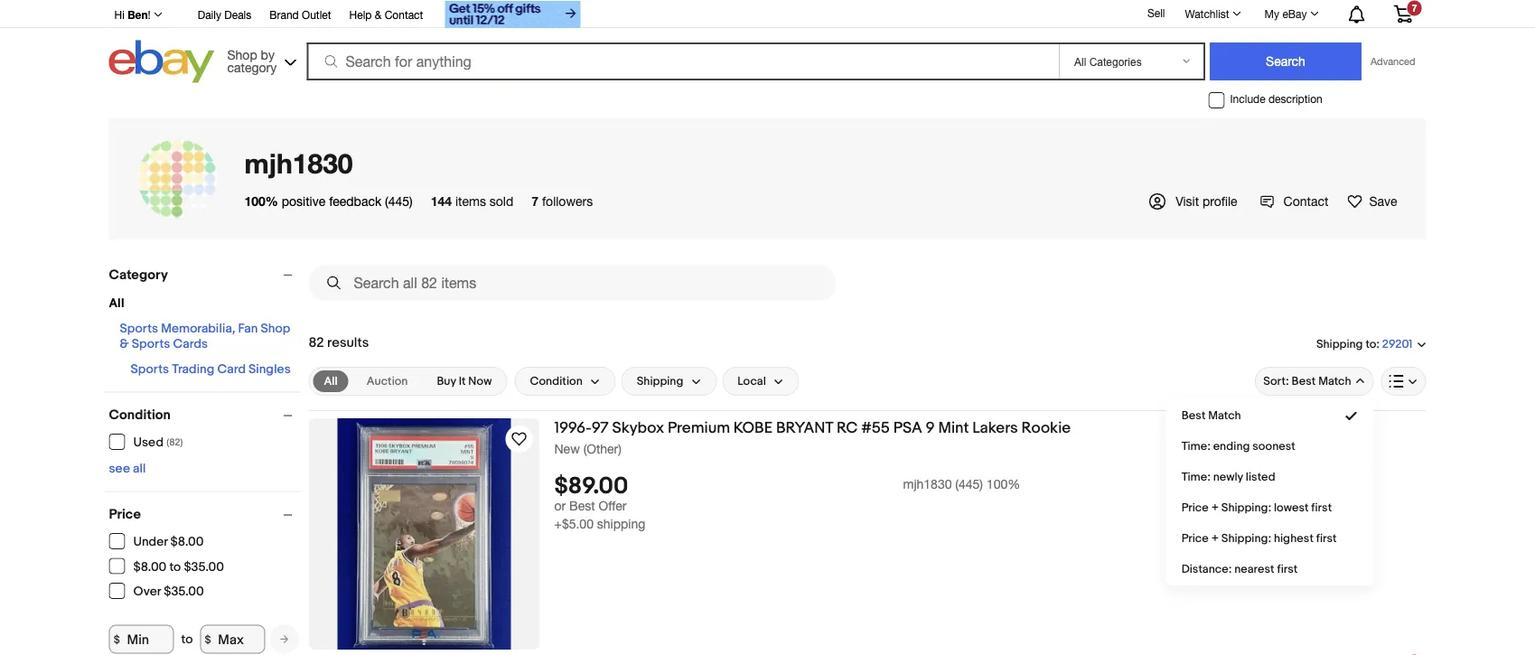 Task type: locate. For each thing, give the bounding box(es) containing it.
(other)
[[583, 441, 622, 456]]

condition up 'used'
[[109, 407, 171, 423]]

none submit inside shop by category "banner"
[[1210, 42, 1362, 80]]

price + shipping: lowest first link
[[1167, 493, 1373, 523]]

0 horizontal spatial shipping
[[637, 374, 683, 388]]

price
[[1182, 501, 1209, 515], [109, 507, 141, 523], [1182, 532, 1209, 546]]

(445) inside the mjh1830 (445) 100% or best offer +$5.00 shipping
[[956, 476, 983, 491]]

0 horizontal spatial &
[[120, 337, 129, 352]]

0 horizontal spatial (445)
[[385, 193, 413, 208]]

(445) down mint
[[956, 476, 983, 491]]

1 vertical spatial best
[[1182, 409, 1206, 423]]

Search all 82 items field
[[309, 265, 836, 301]]

29201
[[1382, 337, 1413, 351]]

price for price
[[109, 507, 141, 523]]

0 horizontal spatial $
[[114, 633, 120, 646]]

& right 'help'
[[375, 8, 382, 21]]

0 horizontal spatial contact
[[385, 8, 423, 21]]

daily deals link
[[198, 5, 251, 25]]

1 vertical spatial shipping
[[637, 374, 683, 388]]

to right minimum value in $ "text field"
[[181, 632, 193, 647]]

0 horizontal spatial mjh1830
[[244, 147, 353, 179]]

time:
[[1182, 439, 1211, 453], [1182, 470, 1211, 484]]

feedback
[[329, 193, 382, 208]]

contact inside 'link'
[[385, 8, 423, 21]]

match
[[1319, 374, 1351, 388], [1208, 409, 1241, 423]]

1 vertical spatial condition
[[109, 407, 171, 423]]

$8.00 up $8.00 to $35.00
[[170, 535, 204, 550]]

my ebay link
[[1255, 3, 1327, 24]]

mjh1830 image
[[138, 116, 217, 241]]

shipping up skybox
[[637, 374, 683, 388]]

auction
[[367, 374, 408, 388]]

100% left positive
[[244, 193, 278, 208]]

1 time: from the top
[[1182, 439, 1211, 453]]

first inside price + shipping: highest first link
[[1316, 532, 1337, 546]]

shipping inside dropdown button
[[637, 374, 683, 388]]

0 vertical spatial $35.00
[[184, 559, 224, 575]]

sports memorabilia, fan shop & sports cards link
[[120, 321, 290, 352]]

1 horizontal spatial shipping
[[1317, 337, 1363, 351]]

mjh1830 (445) 100% or best offer +$5.00 shipping
[[554, 476, 1020, 532]]

1 $ from the left
[[114, 633, 120, 646]]

+ for price + shipping: highest first
[[1212, 532, 1219, 546]]

condition up 1996-
[[530, 374, 583, 388]]

all down category
[[109, 296, 124, 311]]

condition button up 1996-
[[515, 367, 616, 396]]

brand outlet
[[270, 8, 331, 21]]

1 shipping: from the top
[[1222, 501, 1272, 515]]

time: ending soonest link
[[1167, 431, 1373, 462]]

price + shipping: highest first
[[1182, 532, 1337, 546]]

+ for price + shipping: lowest first
[[1212, 501, 1219, 515]]

0 vertical spatial all
[[109, 296, 124, 311]]

nearest
[[1235, 562, 1275, 576]]

&
[[375, 8, 382, 21], [120, 337, 129, 352]]

100% down 1996-97 skybox premium kobe bryant rc #55 psa 9 mint lakers rookie link
[[987, 476, 1020, 491]]

1 horizontal spatial all
[[324, 374, 338, 388]]

time: for time: newly listed
[[1182, 470, 1211, 484]]

under
[[133, 535, 168, 550]]

1 horizontal spatial condition button
[[515, 367, 616, 396]]

1 horizontal spatial $
[[205, 633, 211, 646]]

2 shipping: from the top
[[1222, 532, 1272, 546]]

1 vertical spatial +
[[1212, 532, 1219, 546]]

1 horizontal spatial 7
[[1412, 2, 1417, 13]]

1996-97 skybox premium kobe bryant rc #55 psa 9 mint lakers rookie image
[[338, 418, 511, 650]]

to up 'over $35.00'
[[169, 559, 181, 575]]

positive
[[282, 193, 326, 208]]

0 vertical spatial 7
[[1412, 2, 1417, 13]]

0 vertical spatial &
[[375, 8, 382, 21]]

+ up distance:
[[1212, 532, 1219, 546]]

1 vertical spatial all
[[324, 374, 338, 388]]

0 vertical spatial shipping:
[[1222, 501, 1272, 515]]

7 inside account navigation
[[1412, 2, 1417, 13]]

best inside the mjh1830 (445) 100% or best offer +$5.00 shipping
[[569, 499, 595, 513]]

watch 1996-97 skybox premium kobe bryant rc #55 psa 9 mint lakers rookie image
[[508, 428, 530, 450]]

buy it now
[[437, 374, 492, 388]]

& left the 'cards'
[[120, 337, 129, 352]]

1 horizontal spatial mjh1830
[[903, 476, 952, 491]]

contact left save button
[[1284, 193, 1329, 208]]

0 vertical spatial mjh1830
[[244, 147, 353, 179]]

distance:
[[1182, 562, 1232, 576]]

mjh1830 for mjh1830
[[244, 147, 353, 179]]

0 vertical spatial (445)
[[385, 193, 413, 208]]

0 vertical spatial best
[[1292, 374, 1316, 388]]

1 vertical spatial 7
[[532, 193, 539, 208]]

1 horizontal spatial &
[[375, 8, 382, 21]]

7 left the followers
[[532, 193, 539, 208]]

7 followers
[[532, 193, 593, 208]]

2 vertical spatial first
[[1277, 562, 1298, 576]]

shipping left : at the right of the page
[[1317, 337, 1363, 351]]

ben
[[128, 8, 148, 21]]

1 vertical spatial mjh1830
[[903, 476, 952, 491]]

first for price + shipping: lowest first
[[1312, 501, 1332, 515]]

2 $ from the left
[[205, 633, 211, 646]]

2 time: from the top
[[1182, 470, 1211, 484]]

$ down over $35.00 link
[[114, 633, 120, 646]]

1 vertical spatial first
[[1316, 532, 1337, 546]]

+ down the newly
[[1212, 501, 1219, 515]]

include
[[1230, 93, 1266, 105]]

1996-97 skybox premium kobe bryant rc #55 psa 9 mint lakers rookie new (other)
[[554, 418, 1071, 456]]

best right sort:
[[1292, 374, 1316, 388]]

0 vertical spatial $8.00
[[170, 535, 204, 550]]

time: down best match
[[1182, 439, 1211, 453]]

2 + from the top
[[1212, 532, 1219, 546]]

shop left by
[[227, 47, 257, 62]]

0 vertical spatial contact
[[385, 8, 423, 21]]

to for :
[[1366, 337, 1377, 351]]

used
[[133, 435, 163, 450]]

visit profile link
[[1149, 193, 1238, 209]]

7 up advanced 'link'
[[1412, 2, 1417, 13]]

condition
[[530, 374, 583, 388], [109, 407, 171, 423]]

sort: best match button
[[1255, 367, 1374, 396]]

1 vertical spatial condition button
[[109, 407, 300, 423]]

0 vertical spatial condition button
[[515, 367, 616, 396]]

7 for 7 followers
[[532, 193, 539, 208]]

2 vertical spatial to
[[181, 632, 193, 647]]

7
[[1412, 2, 1417, 13], [532, 193, 539, 208]]

shipping: up distance: nearest first
[[1222, 532, 1272, 546]]

0 vertical spatial shipping
[[1317, 337, 1363, 351]]

shop by category
[[227, 47, 277, 75]]

144
[[431, 193, 452, 208]]

+
[[1212, 501, 1219, 515], [1212, 532, 1219, 546]]

best match link
[[1167, 400, 1373, 431]]

None submit
[[1210, 42, 1362, 80]]

0 vertical spatial to
[[1366, 337, 1377, 351]]

0 horizontal spatial all
[[109, 296, 124, 311]]

contact right 'help'
[[385, 8, 423, 21]]

shop
[[227, 47, 257, 62], [261, 321, 290, 337]]

1 vertical spatial $8.00
[[133, 559, 167, 575]]

1 vertical spatial time:
[[1182, 470, 1211, 484]]

local button
[[722, 367, 800, 396]]

best
[[1292, 374, 1316, 388], [1182, 409, 1206, 423], [569, 499, 595, 513]]

0 vertical spatial condition
[[530, 374, 583, 388]]

price inside price + shipping: lowest first link
[[1182, 501, 1209, 515]]

card
[[217, 362, 246, 377]]

1 horizontal spatial (445)
[[956, 476, 983, 491]]

100%
[[244, 193, 278, 208], [987, 476, 1020, 491]]

2 vertical spatial best
[[569, 499, 595, 513]]

best up time: ending soonest
[[1182, 409, 1206, 423]]

price down time: newly listed at the bottom right of the page
[[1182, 501, 1209, 515]]

1 vertical spatial to
[[169, 559, 181, 575]]

category
[[109, 267, 168, 283]]

distance: nearest first
[[1182, 562, 1298, 576]]

price up 'under'
[[109, 507, 141, 523]]

1 horizontal spatial best
[[1182, 409, 1206, 423]]

$35.00 down $8.00 to $35.00
[[164, 584, 204, 600]]

(445) left the 144
[[385, 193, 413, 208]]

time: for time: ending soonest
[[1182, 439, 1211, 453]]

2 horizontal spatial best
[[1292, 374, 1316, 388]]

it
[[459, 374, 466, 388]]

first right highest
[[1316, 532, 1337, 546]]

1 horizontal spatial 100%
[[987, 476, 1020, 491]]

best inside sort: best match dropdown button
[[1292, 374, 1316, 388]]

price for price + shipping: lowest first
[[1182, 501, 1209, 515]]

contact
[[385, 8, 423, 21], [1284, 193, 1329, 208]]

$8.00
[[170, 535, 204, 550], [133, 559, 167, 575]]

1 vertical spatial 100%
[[987, 476, 1020, 491]]

time: ending soonest
[[1182, 439, 1296, 453]]

0 horizontal spatial match
[[1208, 409, 1241, 423]]

shipping
[[1317, 337, 1363, 351], [637, 374, 683, 388]]

$89.00
[[554, 473, 628, 501]]

1 horizontal spatial match
[[1319, 374, 1351, 388]]

1 vertical spatial &
[[120, 337, 129, 352]]

now
[[468, 374, 492, 388]]

shipping
[[597, 517, 645, 532]]

shipping: for highest
[[1222, 532, 1272, 546]]

0 horizontal spatial condition
[[109, 407, 171, 423]]

match up ending
[[1208, 409, 1241, 423]]

sports trading card singles link
[[131, 362, 291, 377]]

1 horizontal spatial shop
[[261, 321, 290, 337]]

first right lowest
[[1312, 501, 1332, 515]]

0 horizontal spatial condition button
[[109, 407, 300, 423]]

to left '29201'
[[1366, 337, 1377, 351]]

watchlist
[[1185, 7, 1230, 20]]

1 horizontal spatial $8.00
[[170, 535, 204, 550]]

condition button up (82) at the left bottom of page
[[109, 407, 300, 423]]

time: left the newly
[[1182, 470, 1211, 484]]

Minimum Value in $ text field
[[109, 625, 174, 654]]

shop right fan
[[261, 321, 290, 337]]

best inside best match link
[[1182, 409, 1206, 423]]

shipping inside the shipping to : 29201
[[1317, 337, 1363, 351]]

save
[[1369, 193, 1398, 208]]

first down highest
[[1277, 562, 1298, 576]]

sports memorabilia, fan shop & sports cards
[[120, 321, 290, 352]]

price inside price + shipping: highest first link
[[1182, 532, 1209, 546]]

1 + from the top
[[1212, 501, 1219, 515]]

0 vertical spatial first
[[1312, 501, 1332, 515]]

$ right minimum value in $ "text field"
[[205, 633, 211, 646]]

shipping: for lowest
[[1222, 501, 1272, 515]]

1 vertical spatial (445)
[[956, 476, 983, 491]]

$8.00 down 'under'
[[133, 559, 167, 575]]

shipping: up price + shipping: highest first
[[1222, 501, 1272, 515]]

price + shipping: highest first link
[[1167, 523, 1373, 554]]

1 vertical spatial shop
[[261, 321, 290, 337]]

$89.00 main content
[[309, 258, 1426, 655]]

best up +$5.00
[[569, 499, 595, 513]]

mjh1830 inside the mjh1830 (445) 100% or best offer +$5.00 shipping
[[903, 476, 952, 491]]

82 results
[[309, 334, 369, 351]]

all down 82 results
[[324, 374, 338, 388]]

1 horizontal spatial contact
[[1284, 193, 1329, 208]]

first inside price + shipping: lowest first link
[[1312, 501, 1332, 515]]

0 vertical spatial match
[[1319, 374, 1351, 388]]

0 horizontal spatial 100%
[[244, 193, 278, 208]]

1 vertical spatial shipping:
[[1222, 532, 1272, 546]]

mjh1830 down 9
[[903, 476, 952, 491]]

condition button
[[515, 367, 616, 396], [109, 407, 300, 423]]

0 vertical spatial time:
[[1182, 439, 1211, 453]]

1 horizontal spatial condition
[[530, 374, 583, 388]]

0 vertical spatial +
[[1212, 501, 1219, 515]]

$35.00 up 'over $35.00'
[[184, 559, 224, 575]]

price up distance:
[[1182, 532, 1209, 546]]

best match
[[1182, 409, 1241, 423]]

condition inside $89.00 main content
[[530, 374, 583, 388]]

profile
[[1203, 193, 1238, 208]]

(445)
[[385, 193, 413, 208], [956, 476, 983, 491]]

contact link
[[1260, 193, 1329, 209]]

shipping:
[[1222, 501, 1272, 515], [1222, 532, 1272, 546]]

to inside the shipping to : 29201
[[1366, 337, 1377, 351]]

mjh1830 up positive
[[244, 147, 353, 179]]

0 horizontal spatial best
[[569, 499, 595, 513]]

shipping to : 29201
[[1317, 337, 1413, 351]]

sports
[[120, 321, 158, 337], [132, 337, 170, 352], [131, 362, 169, 377]]

82
[[309, 334, 324, 351]]

rookie
[[1022, 418, 1071, 437]]

0 horizontal spatial 7
[[532, 193, 539, 208]]

0 vertical spatial shop
[[227, 47, 257, 62]]

match down the shipping to : 29201
[[1319, 374, 1351, 388]]

mjh1830 for mjh1830 (445) 100% or best offer +$5.00 shipping
[[903, 476, 952, 491]]

97
[[592, 418, 609, 437]]

1 vertical spatial match
[[1208, 409, 1241, 423]]

my ebay
[[1265, 7, 1307, 20]]

1996-97 skybox premium kobe bryant rc #55 psa 9 mint lakers rookie heading
[[554, 418, 1071, 437]]

0 horizontal spatial shop
[[227, 47, 257, 62]]

kobe
[[734, 418, 773, 437]]



Task type: vqa. For each thing, say whether or not it's contained in the screenshot.
right Match
yes



Task type: describe. For each thing, give the bounding box(es) containing it.
match inside dropdown button
[[1319, 374, 1351, 388]]

sports trading card singles
[[131, 362, 291, 377]]

+$5.00
[[554, 517, 594, 532]]

1996-97 skybox premium kobe bryant rc #55 psa 9 mint lakers rookie link
[[554, 418, 1426, 441]]

price for price + shipping: highest first
[[1182, 532, 1209, 546]]

sort: best match
[[1263, 374, 1351, 388]]

!
[[148, 8, 151, 21]]

144 items sold
[[431, 193, 514, 208]]

first for price + shipping: highest first
[[1316, 532, 1337, 546]]

shipping for shipping
[[637, 374, 683, 388]]

hi
[[114, 8, 125, 21]]

rc
[[837, 418, 858, 437]]

to for $35.00
[[169, 559, 181, 575]]

account navigation
[[104, 0, 1426, 30]]

daily deals
[[198, 8, 251, 21]]

outlet
[[302, 8, 331, 21]]

0 vertical spatial 100%
[[244, 193, 278, 208]]

help
[[349, 8, 372, 21]]

$8.00 to $35.00 link
[[109, 558, 225, 575]]

visit
[[1176, 193, 1199, 208]]

over
[[133, 584, 161, 600]]

premium
[[668, 418, 730, 437]]

100% inside the mjh1830 (445) 100% or best offer +$5.00 shipping
[[987, 476, 1020, 491]]

memorabilia,
[[161, 321, 235, 337]]

used (82)
[[133, 435, 183, 450]]

daily
[[198, 8, 221, 21]]

listing options selector. list view selected. image
[[1389, 374, 1418, 389]]

sports for sports memorabilia, fan shop & sports cards
[[120, 321, 158, 337]]

category button
[[109, 267, 300, 283]]

visit profile
[[1176, 193, 1238, 208]]

sort:
[[1263, 374, 1289, 388]]

watchlist link
[[1175, 3, 1249, 24]]

sports for sports trading card singles
[[131, 362, 169, 377]]

highest
[[1274, 532, 1314, 546]]

sell
[[1148, 6, 1165, 19]]

see all button
[[109, 461, 146, 477]]

:
[[1377, 337, 1380, 351]]

shipping button
[[621, 367, 717, 396]]

shop by category button
[[219, 40, 300, 79]]

local
[[738, 374, 766, 388]]

auction link
[[356, 371, 419, 392]]

ending
[[1213, 439, 1250, 453]]

mint
[[938, 418, 969, 437]]

fan
[[238, 321, 258, 337]]

all link
[[313, 371, 349, 392]]

9
[[926, 418, 935, 437]]

7 link
[[1383, 0, 1424, 26]]

Maximum Value in $ text field
[[200, 625, 265, 654]]

see all
[[109, 461, 146, 477]]

shipping for shipping to : 29201
[[1317, 337, 1363, 351]]

all
[[133, 461, 146, 477]]

over $35.00
[[133, 584, 204, 600]]

or
[[554, 499, 566, 513]]

under $8.00 link
[[109, 533, 205, 550]]

description
[[1269, 93, 1323, 105]]

get an extra 15% off image
[[445, 1, 580, 28]]

over $35.00 link
[[109, 583, 205, 600]]

100% positive feedback (445)
[[244, 193, 413, 208]]

$ for maximum value in $ text box
[[205, 633, 211, 646]]

soonest
[[1253, 439, 1296, 453]]

help & contact
[[349, 8, 423, 21]]

brand
[[270, 8, 299, 21]]

mjh1830 link
[[244, 147, 353, 179]]

save button
[[1347, 192, 1398, 211]]

listed
[[1246, 470, 1276, 484]]

1 vertical spatial contact
[[1284, 193, 1329, 208]]

& inside 'link'
[[375, 8, 382, 21]]

my
[[1265, 7, 1280, 20]]

buy
[[437, 374, 456, 388]]

$8.00 to $35.00
[[133, 559, 224, 575]]

& inside sports memorabilia, fan shop & sports cards
[[120, 337, 129, 352]]

advanced link
[[1362, 43, 1425, 80]]

psa
[[893, 418, 922, 437]]

trading
[[172, 362, 214, 377]]

Search for anything text field
[[310, 44, 1055, 79]]

#55
[[861, 418, 890, 437]]

help & contact link
[[349, 5, 423, 25]]

price button
[[109, 507, 300, 523]]

under $8.00
[[133, 535, 204, 550]]

0 horizontal spatial $8.00
[[133, 559, 167, 575]]

time: newly listed link
[[1167, 462, 1373, 493]]

by
[[261, 47, 275, 62]]

see
[[109, 461, 130, 477]]

advanced
[[1371, 56, 1416, 67]]

1 vertical spatial $35.00
[[164, 584, 204, 600]]

results
[[327, 334, 369, 351]]

shop inside shop by category
[[227, 47, 257, 62]]

offer
[[599, 499, 627, 513]]

cards
[[173, 337, 208, 352]]

all inside $89.00 main content
[[324, 374, 338, 388]]

first inside distance: nearest first link
[[1277, 562, 1298, 576]]

items
[[455, 193, 486, 208]]

hi ben !
[[114, 8, 151, 21]]

ebay
[[1283, 7, 1307, 20]]

$ for minimum value in $ "text field"
[[114, 633, 120, 646]]

include description
[[1230, 93, 1323, 105]]

shop by category banner
[[104, 0, 1426, 88]]

7 for 7
[[1412, 2, 1417, 13]]

singles
[[249, 362, 291, 377]]

All selected text field
[[324, 373, 338, 389]]

shop inside sports memorabilia, fan shop & sports cards
[[261, 321, 290, 337]]

newly
[[1213, 470, 1243, 484]]

price + shipping: lowest first
[[1182, 501, 1332, 515]]



